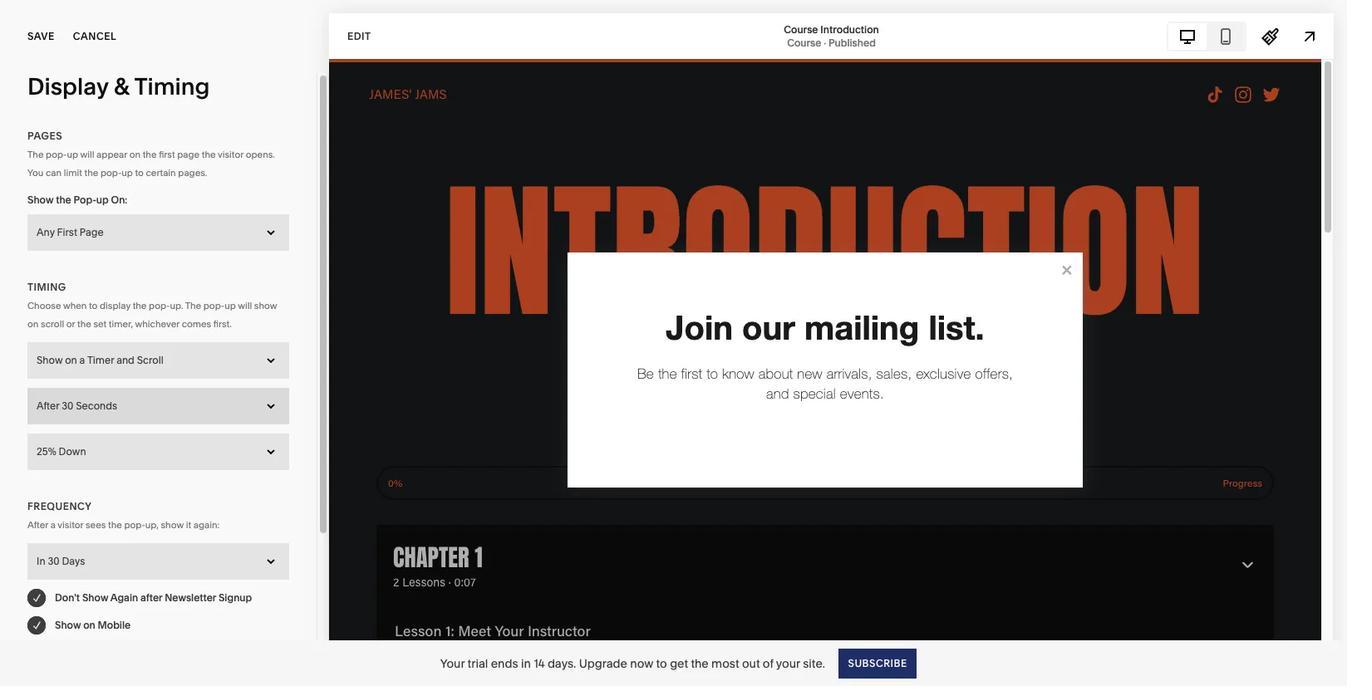 Task type: vqa. For each thing, say whether or not it's contained in the screenshot.
sees
yes



Task type: locate. For each thing, give the bounding box(es) containing it.
30 for in
[[48, 555, 60, 567]]

a down frequency
[[50, 519, 56, 531]]

a
[[79, 354, 85, 366], [50, 519, 56, 531]]

cancel button
[[73, 18, 117, 55]]

1 vertical spatial timing
[[27, 281, 66, 293]]

the
[[27, 149, 44, 160], [185, 300, 201, 311]]

0 vertical spatial show
[[254, 300, 277, 311]]

show down you
[[27, 194, 53, 206]]

1 vertical spatial will
[[238, 300, 252, 311]]

to right when
[[89, 300, 98, 311]]

course
[[784, 23, 818, 35], [787, 36, 822, 49]]

the right sees
[[108, 519, 122, 531]]

0 horizontal spatial show
[[161, 519, 184, 531]]

show
[[27, 194, 53, 206], [37, 354, 63, 366], [82, 592, 108, 604], [55, 619, 81, 631]]

0 vertical spatial to
[[135, 167, 144, 179]]

visitor down frequency
[[58, 519, 83, 531]]

0 vertical spatial course
[[784, 23, 818, 35]]

published
[[829, 36, 876, 49]]

1 horizontal spatial will
[[238, 300, 252, 311]]

comes
[[182, 318, 211, 330]]

1 vertical spatial to
[[89, 300, 98, 311]]

up down appear
[[122, 167, 133, 179]]

1 vertical spatial visitor
[[58, 519, 83, 531]]

your
[[776, 656, 801, 671]]

pop- up first.
[[204, 300, 225, 311]]

up up first.
[[225, 300, 236, 311]]

don't
[[55, 592, 80, 604]]

get
[[670, 656, 688, 671]]

up up limit
[[67, 149, 78, 160]]

to left get
[[656, 656, 667, 671]]

show down scroll
[[37, 354, 63, 366]]

0 horizontal spatial the
[[27, 149, 44, 160]]

site.
[[803, 656, 826, 671]]

on inside pages the pop-up will appear on the first page the visitor opens. you can limit the pop-up to certain pages.
[[129, 149, 141, 160]]

after down frequency
[[27, 519, 48, 531]]

1 horizontal spatial to
[[135, 167, 144, 179]]

down
[[59, 445, 86, 458]]

choose
[[27, 300, 61, 311]]

0 vertical spatial the
[[27, 149, 44, 160]]

on inside 'timing choose when to display the pop-up. the pop-up will show on scroll or the set timer, whichever comes first.'
[[27, 318, 39, 330]]

14
[[534, 656, 545, 671]]

the right or
[[77, 318, 91, 330]]

on left scroll
[[27, 318, 39, 330]]

after
[[37, 399, 59, 412], [27, 519, 48, 531]]

1 vertical spatial course
[[787, 36, 822, 49]]

0 horizontal spatial to
[[89, 300, 98, 311]]

0 vertical spatial 30
[[62, 399, 73, 412]]

timing right &
[[134, 72, 210, 101]]

in 30 days
[[37, 555, 85, 567]]

when
[[63, 300, 87, 311]]

introduction
[[821, 23, 879, 35]]

30 left seconds
[[62, 399, 73, 412]]

course left introduction
[[784, 23, 818, 35]]

a left timer
[[79, 354, 85, 366]]

1 vertical spatial after
[[27, 519, 48, 531]]

1 vertical spatial show
[[161, 519, 184, 531]]

show on mobile
[[55, 619, 131, 631]]

show inside 'timing choose when to display the pop-up. the pop-up will show on scroll or the set timer, whichever comes first.'
[[254, 300, 277, 311]]

pop-
[[46, 149, 67, 160], [101, 167, 122, 179], [149, 300, 170, 311], [204, 300, 225, 311], [124, 519, 145, 531]]

30 right in
[[48, 555, 60, 567]]

subscribe
[[848, 657, 907, 670]]

0 vertical spatial a
[[79, 354, 85, 366]]

after 30 seconds
[[37, 399, 117, 412]]

save button
[[27, 18, 55, 55]]

the right up.
[[185, 300, 201, 311]]

1 horizontal spatial show
[[254, 300, 277, 311]]

up.
[[170, 300, 183, 311]]

pop-
[[74, 194, 96, 206]]

timing up choose
[[27, 281, 66, 293]]

1 horizontal spatial timing
[[134, 72, 210, 101]]

pop- down appear
[[101, 167, 122, 179]]

1 horizontal spatial a
[[79, 354, 85, 366]]

1 vertical spatial a
[[50, 519, 56, 531]]

the
[[143, 149, 157, 160], [202, 149, 216, 160], [84, 167, 98, 179], [56, 194, 71, 206], [133, 300, 147, 311], [77, 318, 91, 330], [108, 519, 122, 531], [691, 656, 709, 671]]

0 vertical spatial will
[[80, 149, 94, 160]]

will up limit
[[80, 149, 94, 160]]

ends
[[491, 656, 518, 671]]

to inside 'timing choose when to display the pop-up. the pop-up will show on scroll or the set timer, whichever comes first.'
[[89, 300, 98, 311]]

after
[[141, 592, 162, 604]]

up
[[67, 149, 78, 160], [122, 167, 133, 179], [96, 194, 109, 206], [225, 300, 236, 311]]

any first page
[[37, 226, 104, 238]]

1 vertical spatial the
[[185, 300, 201, 311]]

save
[[27, 30, 55, 42]]

30
[[62, 399, 73, 412], [48, 555, 60, 567]]

course left ·
[[787, 36, 822, 49]]

your trial ends in 14 days. upgrade now to get the most out of your site.
[[440, 656, 826, 671]]

will inside pages the pop-up will appear on the first page the visitor opens. you can limit the pop-up to certain pages.
[[80, 149, 94, 160]]

show
[[254, 300, 277, 311], [161, 519, 184, 531]]

again
[[110, 592, 138, 604]]

visitor left opens.
[[218, 149, 244, 160]]

visitor
[[218, 149, 244, 160], [58, 519, 83, 531]]

0 vertical spatial timing
[[134, 72, 210, 101]]

page
[[80, 226, 104, 238]]

pop- right sees
[[124, 519, 145, 531]]

0 horizontal spatial visitor
[[58, 519, 83, 531]]

tab list
[[1169, 23, 1245, 49]]

will
[[80, 149, 94, 160], [238, 300, 252, 311]]

display
[[100, 300, 131, 311]]

out
[[742, 656, 760, 671]]

&
[[114, 72, 129, 101]]

in
[[521, 656, 531, 671]]

1 vertical spatial 30
[[48, 555, 60, 567]]

pages the pop-up will appear on the first page the visitor opens. you can limit the pop-up to certain pages.
[[27, 130, 275, 179]]

show the pop-up on:
[[27, 194, 127, 206]]

after up 25%
[[37, 399, 59, 412]]

or
[[66, 318, 75, 330]]

0 horizontal spatial timing
[[27, 281, 66, 293]]

show down don't
[[55, 619, 81, 631]]

the right page
[[202, 149, 216, 160]]

will right up.
[[238, 300, 252, 311]]

can
[[46, 167, 62, 179]]

0 vertical spatial after
[[37, 399, 59, 412]]

0 horizontal spatial a
[[50, 519, 56, 531]]

visitor inside pages the pop-up will appear on the first page the visitor opens. you can limit the pop-up to certain pages.
[[218, 149, 244, 160]]

0 vertical spatial visitor
[[218, 149, 244, 160]]

will inside 'timing choose when to display the pop-up. the pop-up will show on scroll or the set timer, whichever comes first.'
[[238, 300, 252, 311]]

scroll
[[41, 318, 64, 330]]

1 horizontal spatial 30
[[62, 399, 73, 412]]

0 horizontal spatial 30
[[48, 555, 60, 567]]

timer
[[87, 354, 114, 366]]

now
[[630, 656, 654, 671]]

25%
[[37, 445, 56, 458]]

on right appear
[[129, 149, 141, 160]]

to
[[135, 167, 144, 179], [89, 300, 98, 311], [656, 656, 667, 671]]

your
[[440, 656, 465, 671]]

2 horizontal spatial to
[[656, 656, 667, 671]]

seconds
[[76, 399, 117, 412]]

0 horizontal spatial will
[[80, 149, 94, 160]]

2 vertical spatial to
[[656, 656, 667, 671]]

after inside frequency after a visitor sees the pop-up, show it again:
[[27, 519, 48, 531]]

on
[[129, 149, 141, 160], [27, 318, 39, 330], [65, 354, 77, 366], [83, 619, 95, 631]]

a for timer
[[79, 354, 85, 366]]

timing
[[134, 72, 210, 101], [27, 281, 66, 293]]

a inside frequency after a visitor sees the pop-up, show it again:
[[50, 519, 56, 531]]

to left certain
[[135, 167, 144, 179]]

opens.
[[246, 149, 275, 160]]

1 horizontal spatial visitor
[[218, 149, 244, 160]]

1 horizontal spatial the
[[185, 300, 201, 311]]

the up you
[[27, 149, 44, 160]]



Task type: describe. For each thing, give the bounding box(es) containing it.
the right 'display'
[[133, 300, 147, 311]]

pages.
[[178, 167, 207, 179]]

timer,
[[109, 318, 133, 330]]

a for visitor
[[50, 519, 56, 531]]

display & timing
[[27, 72, 210, 101]]

show for show on a timer and scroll
[[37, 354, 63, 366]]

on left mobile at the left
[[83, 619, 95, 631]]

days
[[62, 555, 85, 567]]

timing inside 'timing choose when to display the pop-up. the pop-up will show on scroll or the set timer, whichever comes first.'
[[27, 281, 66, 293]]

most
[[712, 656, 740, 671]]

pop- up can
[[46, 149, 67, 160]]

show inside frequency after a visitor sees the pop-up, show it again:
[[161, 519, 184, 531]]

display
[[27, 72, 108, 101]]

scroll
[[137, 354, 163, 366]]

timing choose when to display the pop-up. the pop-up will show on scroll or the set timer, whichever comes first.
[[27, 281, 277, 330]]

trial
[[468, 656, 488, 671]]

certain
[[146, 167, 176, 179]]

show up show on mobile
[[82, 592, 108, 604]]

sees
[[86, 519, 106, 531]]

pop- inside frequency after a visitor sees the pop-up, show it again:
[[124, 519, 145, 531]]

·
[[824, 36, 827, 49]]

edit
[[348, 30, 371, 42]]

visitor inside frequency after a visitor sees the pop-up, show it again:
[[58, 519, 83, 531]]

frequency after a visitor sees the pop-up, show it again:
[[27, 500, 220, 531]]

up inside 'timing choose when to display the pop-up. the pop-up will show on scroll or the set timer, whichever comes first.'
[[225, 300, 236, 311]]

the left first
[[143, 149, 157, 160]]

first.
[[214, 318, 232, 330]]

don't show again after newsletter signup
[[55, 592, 252, 604]]

in
[[37, 555, 45, 567]]

pop- up whichever in the left top of the page
[[149, 300, 170, 311]]

edit button
[[337, 21, 382, 52]]

it
[[186, 519, 191, 531]]

show on a timer and scroll
[[37, 354, 163, 366]]

the right limit
[[84, 167, 98, 179]]

newsletter
[[165, 592, 216, 604]]

25% down
[[37, 445, 86, 458]]

any
[[37, 226, 55, 238]]

appear
[[97, 149, 127, 160]]

signup
[[219, 592, 252, 604]]

first
[[57, 226, 77, 238]]

whichever
[[135, 318, 180, 330]]

the right get
[[691, 656, 709, 671]]

cancel
[[73, 30, 117, 42]]

30 for after
[[62, 399, 73, 412]]

page
[[177, 149, 200, 160]]

frequency
[[27, 500, 92, 513]]

upgrade
[[579, 656, 628, 671]]

show for show the pop-up on:
[[27, 194, 53, 206]]

first
[[159, 149, 175, 160]]

again:
[[193, 519, 220, 531]]

up,
[[145, 519, 159, 531]]

up left the on:
[[96, 194, 109, 206]]

of
[[763, 656, 774, 671]]

the left the 'pop-'
[[56, 194, 71, 206]]

show for show on mobile
[[55, 619, 81, 631]]

set
[[93, 318, 107, 330]]

the inside pages the pop-up will appear on the first page the visitor opens. you can limit the pop-up to certain pages.
[[27, 149, 44, 160]]

days.
[[548, 656, 576, 671]]

mobile
[[98, 619, 131, 631]]

and
[[117, 354, 135, 366]]

limit
[[64, 167, 82, 179]]

you
[[27, 167, 44, 179]]

the inside 'timing choose when to display the pop-up. the pop-up will show on scroll or the set timer, whichever comes first.'
[[185, 300, 201, 311]]

on:
[[111, 194, 127, 206]]

the inside frequency after a visitor sees the pop-up, show it again:
[[108, 519, 122, 531]]

on left timer
[[65, 354, 77, 366]]

to inside pages the pop-up will appear on the first page the visitor opens. you can limit the pop-up to certain pages.
[[135, 167, 144, 179]]

pages
[[27, 130, 63, 142]]

course introduction course · published
[[784, 23, 879, 49]]

subscribe button
[[839, 649, 916, 679]]



